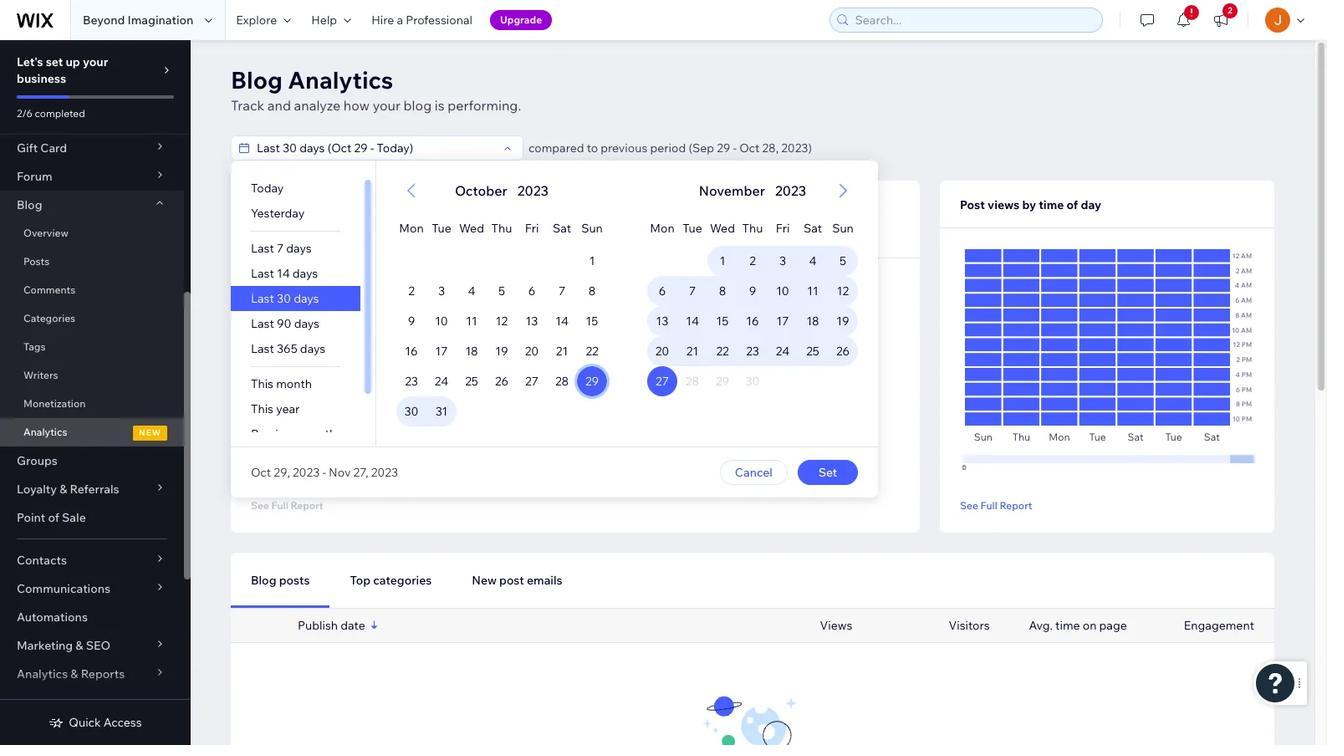 Task type: describe. For each thing, give the bounding box(es) containing it.
categories
[[373, 573, 432, 588]]

analyze
[[294, 97, 341, 114]]

analytics for analytics
[[23, 426, 67, 438]]

1 vertical spatial 9
[[408, 314, 415, 329]]

28
[[555, 374, 569, 389]]

last 7 days
[[251, 241, 312, 256]]

forum
[[17, 169, 52, 184]]

2 horizontal spatial 7
[[689, 284, 696, 299]]

billing
[[17, 695, 51, 710]]

1 horizontal spatial 2
[[750, 253, 756, 269]]

point of sale link
[[0, 504, 184, 532]]

30 inside grid
[[404, 404, 419, 419]]

analytics for analytics & reports
[[17, 667, 68, 682]]

0 vertical spatial 16
[[747, 314, 759, 329]]

point of sale
[[17, 510, 86, 525]]

days for last 365 days
[[300, 341, 326, 356]]

1 horizontal spatial 4
[[809, 253, 817, 269]]

blog button
[[0, 191, 184, 219]]

1 15 from the left
[[586, 314, 598, 329]]

mon tue wed thu for 7
[[650, 221, 763, 236]]

new
[[139, 427, 161, 438]]

blog analytics track and analyze how your blog is performing.
[[231, 65, 521, 114]]

365
[[277, 341, 298, 356]]

performing.
[[448, 97, 521, 114]]

1 21 from the left
[[556, 344, 568, 359]]

october
[[455, 182, 508, 199]]

previous
[[601, 141, 648, 156]]

mon tue wed thu for 3
[[399, 221, 512, 236]]

loyalty & referrals button
[[0, 475, 184, 504]]

days for last 30 days
[[294, 291, 319, 306]]

& for analytics
[[71, 667, 78, 682]]

see full report button
[[960, 498, 1033, 513]]

0 horizontal spatial 4
[[468, 284, 476, 299]]

28,
[[763, 141, 779, 156]]

report
[[1000, 499, 1033, 512]]

0 horizontal spatial 16
[[405, 344, 418, 359]]

1 vertical spatial 10
[[435, 314, 448, 329]]

loyalty
[[17, 482, 57, 497]]

categories link
[[0, 305, 184, 333]]

monday, november 27, 2023 cell
[[648, 366, 678, 397]]

0 horizontal spatial 12
[[496, 314, 508, 329]]

1 horizontal spatial 26
[[837, 344, 850, 359]]

0 vertical spatial 29
[[717, 141, 731, 156]]

fri for 10
[[776, 221, 790, 236]]

is
[[435, 97, 445, 114]]

2 21 from the left
[[687, 344, 699, 359]]

0 vertical spatial 12
[[837, 284, 849, 299]]

period
[[650, 141, 686, 156]]

a
[[397, 13, 403, 28]]

point
[[17, 510, 45, 525]]

sat for 11
[[804, 221, 822, 236]]

track
[[231, 97, 265, 114]]

row group for grid containing october
[[376, 246, 627, 447]]

1 vertical spatial 5
[[499, 284, 505, 299]]

1 vertical spatial 23
[[405, 374, 418, 389]]

cancel button
[[720, 460, 788, 485]]

monetization link
[[0, 390, 184, 418]]

2 1 from the left
[[720, 253, 726, 269]]

marketing & seo
[[17, 638, 111, 653]]

this for this month
[[251, 376, 274, 392]]

previous month
[[251, 427, 337, 442]]

this for this year
[[251, 402, 274, 417]]

& for marketing
[[76, 638, 83, 653]]

visitors
[[949, 618, 990, 633]]

0 horizontal spatial oct
[[251, 465, 271, 480]]

2 horizontal spatial 14
[[686, 314, 699, 329]]

analytics & reports
[[17, 667, 125, 682]]

(sep
[[689, 141, 715, 156]]

Search... field
[[850, 8, 1098, 32]]

help
[[311, 13, 337, 28]]

0 vertical spatial 25
[[807, 344, 820, 359]]

2023 down 2023)
[[775, 182, 807, 199]]

& for billing
[[54, 695, 61, 710]]

your inside blog analytics track and analyze how your blog is performing.
[[373, 97, 401, 114]]

0 horizontal spatial 17
[[435, 344, 448, 359]]

0 horizontal spatial 19
[[496, 344, 508, 359]]

top categories
[[350, 573, 432, 588]]

1 8 from the left
[[589, 284, 596, 299]]

2 6 from the left
[[659, 284, 666, 299]]

last 365 days
[[251, 341, 326, 356]]

reports
[[81, 667, 125, 682]]

1 horizontal spatial 11
[[808, 284, 819, 299]]

1 vertical spatial time
[[1056, 618, 1081, 633]]

0 horizontal spatial 11
[[466, 314, 477, 329]]

blog for analytics
[[231, 65, 283, 95]]

last for last 14 days
[[251, 266, 274, 281]]

0 horizontal spatial 25
[[465, 374, 478, 389]]

tags link
[[0, 333, 184, 361]]

2 button
[[1203, 0, 1240, 40]]

card
[[40, 141, 67, 156]]

post
[[960, 197, 985, 212]]

this month
[[251, 376, 312, 392]]

2023 right the 29,
[[293, 465, 320, 480]]

oct 29, 2023 - nov 27, 2023
[[251, 465, 398, 480]]

1 6 from the left
[[528, 284, 536, 299]]

automations link
[[0, 603, 184, 632]]

alert containing october
[[450, 181, 554, 201]]

wed for 4
[[459, 221, 484, 236]]

gift
[[17, 141, 38, 156]]

sun for 12
[[833, 221, 854, 236]]

1 vertical spatial 26
[[495, 374, 509, 389]]

mon for 6
[[650, 221, 675, 236]]

comments link
[[0, 276, 184, 305]]

let's
[[17, 54, 43, 69]]

last 30 days
[[251, 291, 319, 306]]

0 vertical spatial 5
[[840, 253, 847, 269]]

2/6
[[17, 107, 33, 120]]

blog posts button
[[231, 553, 330, 608]]

completed
[[35, 107, 85, 120]]

1 horizontal spatial 17
[[777, 314, 789, 329]]

this year
[[251, 402, 300, 417]]

1 1 from the left
[[589, 253, 595, 269]]

blog
[[404, 97, 432, 114]]

days for last 14 days
[[293, 266, 318, 281]]

quick
[[69, 715, 101, 730]]

professional
[[406, 13, 473, 28]]

blog posts
[[251, 573, 310, 588]]

row containing 6
[[648, 276, 858, 306]]

compared
[[529, 141, 584, 156]]

let's set up your business
[[17, 54, 108, 86]]

1 horizontal spatial 23
[[746, 344, 760, 359]]

writers link
[[0, 361, 184, 390]]

posts
[[23, 255, 50, 268]]

days for last 90 days
[[294, 316, 320, 331]]

new
[[472, 573, 497, 588]]

by
[[1023, 197, 1037, 212]]

yesterday
[[251, 206, 305, 221]]

row containing 1
[[648, 246, 858, 276]]

month for this month
[[276, 376, 312, 392]]

writers
[[23, 369, 58, 381]]

0 vertical spatial time
[[1039, 197, 1064, 212]]

upgrade
[[500, 13, 542, 26]]

1 22 from the left
[[586, 344, 599, 359]]

row containing 23
[[397, 366, 607, 397]]

how
[[344, 97, 370, 114]]

2 8 from the left
[[719, 284, 726, 299]]

grid containing october
[[376, 161, 627, 447]]

up
[[66, 54, 80, 69]]

views
[[820, 618, 853, 633]]

thu for 9
[[743, 221, 763, 236]]

1 horizontal spatial 7
[[559, 284, 566, 299]]

2 inside 2 button
[[1228, 5, 1233, 16]]

0 horizontal spatial -
[[322, 465, 326, 480]]

1 horizontal spatial 10
[[776, 284, 790, 299]]

sidebar element
[[0, 40, 191, 745]]



Task type: locate. For each thing, give the bounding box(es) containing it.
gift card
[[17, 141, 67, 156]]

marketing & seo button
[[0, 632, 184, 660]]

& inside loyalty & referrals popup button
[[60, 482, 67, 497]]

blog down forum
[[17, 197, 42, 212]]

list box
[[231, 176, 376, 447]]

2 fri from the left
[[776, 221, 790, 236]]

1 tue from the left
[[432, 221, 452, 236]]

27 inside monday, november 27, 2023 cell
[[656, 374, 669, 389]]

1 horizontal spatial 18
[[807, 314, 820, 329]]

2 row group from the left
[[627, 246, 878, 447]]

27,
[[354, 465, 369, 480]]

2 mon from the left
[[650, 221, 675, 236]]

day
[[1081, 197, 1102, 212]]

1 vertical spatial blog
[[17, 197, 42, 212]]

groups link
[[0, 447, 184, 475]]

2 thu from the left
[[743, 221, 763, 236]]

1 vertical spatial -
[[322, 465, 326, 480]]

0 vertical spatial 26
[[837, 344, 850, 359]]

help button
[[301, 0, 362, 40]]

11
[[808, 284, 819, 299], [466, 314, 477, 329]]

1 horizontal spatial oct
[[740, 141, 760, 156]]

last for last 90 days
[[251, 316, 274, 331]]

wed for 8
[[710, 221, 735, 236]]

grid containing november
[[627, 161, 878, 447]]

1 fri from the left
[[525, 221, 539, 236]]

2 alert from the left
[[694, 181, 812, 201]]

& right loyalty
[[60, 482, 67, 497]]

last for last 30 days
[[251, 291, 274, 306]]

0 horizontal spatial mon
[[399, 221, 424, 236]]

29 right (sep
[[717, 141, 731, 156]]

your
[[83, 54, 108, 69], [373, 97, 401, 114]]

publish
[[298, 618, 338, 633]]

& right billing
[[54, 695, 61, 710]]

1 horizontal spatial 21
[[687, 344, 699, 359]]

1 sun from the left
[[582, 221, 603, 236]]

last left 90
[[251, 316, 274, 331]]

1 20 from the left
[[525, 344, 539, 359]]

2 last from the top
[[251, 266, 274, 281]]

your right up
[[83, 54, 108, 69]]

avg.
[[1029, 618, 1053, 633]]

2 13 from the left
[[656, 314, 669, 329]]

wed
[[459, 221, 484, 236], [710, 221, 735, 236]]

9
[[749, 284, 757, 299], [408, 314, 415, 329]]

fri for 6
[[525, 221, 539, 236]]

0 horizontal spatial 21
[[556, 344, 568, 359]]

engagement
[[1184, 618, 1255, 633]]

0 horizontal spatial 30
[[277, 291, 291, 306]]

4
[[809, 253, 817, 269], [468, 284, 476, 299]]

1 vertical spatial 18
[[465, 344, 478, 359]]

blog inside blog analytics track and analyze how your blog is performing.
[[231, 65, 283, 95]]

0 vertical spatial your
[[83, 54, 108, 69]]

1 vertical spatial 25
[[465, 374, 478, 389]]

tue
[[432, 221, 452, 236], [683, 221, 703, 236]]

upgrade button
[[490, 10, 552, 30]]

1 sat from the left
[[553, 221, 571, 236]]

None field
[[252, 136, 498, 160]]

last 14 days
[[251, 266, 318, 281]]

days right 365 at the left of the page
[[300, 341, 326, 356]]

wed down october
[[459, 221, 484, 236]]

2 sun from the left
[[833, 221, 854, 236]]

last left 365 at the left of the page
[[251, 341, 274, 356]]

mon tue wed thu
[[399, 221, 512, 236], [650, 221, 763, 236]]

1 vertical spatial 24
[[435, 374, 449, 389]]

automations
[[17, 610, 88, 625]]

& left "seo"
[[76, 638, 83, 653]]

your right how
[[373, 97, 401, 114]]

0 horizontal spatial 24
[[435, 374, 449, 389]]

24
[[776, 344, 790, 359], [435, 374, 449, 389]]

set button
[[798, 460, 858, 485]]

last down last 7 days
[[251, 266, 274, 281]]

blog up 'track'
[[231, 65, 283, 95]]

30
[[277, 291, 291, 306], [404, 404, 419, 419]]

sale
[[62, 510, 86, 525]]

analytics up how
[[288, 65, 393, 95]]

time left on
[[1056, 618, 1081, 633]]

0 horizontal spatial 1
[[589, 253, 595, 269]]

row containing 13
[[648, 306, 858, 336]]

0 horizontal spatial 27
[[525, 374, 539, 389]]

0 horizontal spatial 2
[[408, 284, 415, 299]]

0 horizontal spatial alert
[[450, 181, 554, 201]]

2023)
[[782, 141, 812, 156]]

posts link
[[0, 248, 184, 276]]

1 wed from the left
[[459, 221, 484, 236]]

1 horizontal spatial fri
[[776, 221, 790, 236]]

1 mon tue wed thu from the left
[[399, 221, 512, 236]]

7 inside list box
[[277, 241, 284, 256]]

27 left 28
[[525, 374, 539, 389]]

alert down compared
[[450, 181, 554, 201]]

oct left the 29,
[[251, 465, 271, 480]]

1 horizontal spatial 1
[[720, 253, 726, 269]]

23
[[746, 344, 760, 359], [405, 374, 418, 389]]

days
[[286, 241, 312, 256], [293, 266, 318, 281], [294, 291, 319, 306], [294, 316, 320, 331], [300, 341, 326, 356]]

0 vertical spatial 18
[[807, 314, 820, 329]]

29,
[[274, 465, 290, 480]]

overview link
[[0, 219, 184, 248]]

2023 down compared
[[518, 182, 549, 199]]

2 horizontal spatial 2
[[1228, 5, 1233, 16]]

month for previous month
[[301, 427, 337, 442]]

& for loyalty
[[60, 482, 67, 497]]

1 horizontal spatial 20
[[656, 344, 670, 359]]

22
[[586, 344, 599, 359], [716, 344, 729, 359]]

0 horizontal spatial 5
[[499, 284, 505, 299]]

1 horizontal spatial 19
[[837, 314, 850, 329]]

0 vertical spatial 10
[[776, 284, 790, 299]]

fri
[[525, 221, 539, 236], [776, 221, 790, 236]]

19
[[837, 314, 850, 329], [496, 344, 508, 359]]

this left 'year'
[[251, 402, 274, 417]]

0 vertical spatial 17
[[777, 314, 789, 329]]

row group
[[376, 246, 627, 447], [627, 246, 878, 447]]

0 vertical spatial 9
[[749, 284, 757, 299]]

15
[[586, 314, 598, 329], [717, 314, 729, 329]]

1 horizontal spatial 13
[[656, 314, 669, 329]]

row containing 20
[[648, 336, 858, 366]]

29 right 28
[[586, 374, 599, 389]]

4 last from the top
[[251, 316, 274, 331]]

2023
[[518, 182, 549, 199], [775, 182, 807, 199], [293, 465, 320, 480], [371, 465, 398, 480]]

hire a professional
[[372, 13, 473, 28]]

1
[[589, 253, 595, 269], [720, 253, 726, 269]]

last for last 365 days
[[251, 341, 274, 356]]

0 horizontal spatial 14
[[277, 266, 290, 281]]

1 horizontal spatial tue
[[683, 221, 703, 236]]

1 horizontal spatial wed
[[710, 221, 735, 236]]

14 inside list box
[[277, 266, 290, 281]]

wed down november at the right top of the page
[[710, 221, 735, 236]]

0 horizontal spatial 23
[[405, 374, 418, 389]]

blog inside blog popup button
[[17, 197, 42, 212]]

mon tue wed thu down october
[[399, 221, 512, 236]]

thu for 5
[[492, 221, 512, 236]]

16
[[747, 314, 759, 329], [405, 344, 418, 359]]

1 horizontal spatial 29
[[717, 141, 731, 156]]

month up 'year'
[[276, 376, 312, 392]]

1 horizontal spatial thu
[[743, 221, 763, 236]]

days for last 7 days
[[286, 241, 312, 256]]

0 horizontal spatial wed
[[459, 221, 484, 236]]

30 left 31
[[404, 404, 419, 419]]

row containing 9
[[397, 306, 607, 336]]

0 horizontal spatial 26
[[495, 374, 509, 389]]

1 this from the top
[[251, 376, 274, 392]]

last for last 7 days
[[251, 241, 274, 256]]

1 horizontal spatial of
[[1067, 197, 1079, 212]]

0 vertical spatial 2
[[1228, 5, 1233, 16]]

mon for 2
[[399, 221, 424, 236]]

avg. time on page
[[1029, 618, 1128, 633]]

1 vertical spatial oct
[[251, 465, 271, 480]]

- left the "nov"
[[322, 465, 326, 480]]

sat down compared
[[553, 221, 571, 236]]

6
[[528, 284, 536, 299], [659, 284, 666, 299]]

last down the last 14 days
[[251, 291, 274, 306]]

0 horizontal spatial 9
[[408, 314, 415, 329]]

2 15 from the left
[[717, 314, 729, 329]]

last
[[251, 241, 274, 256], [251, 266, 274, 281], [251, 291, 274, 306], [251, 316, 274, 331], [251, 341, 274, 356]]

1 thu from the left
[[492, 221, 512, 236]]

0 horizontal spatial 22
[[586, 344, 599, 359]]

comments
[[23, 284, 75, 296]]

1 vertical spatial 3
[[438, 284, 445, 299]]

1 horizontal spatial 22
[[716, 344, 729, 359]]

of left sale
[[48, 510, 59, 525]]

row group for grid containing november
[[627, 246, 878, 447]]

of left day
[[1067, 197, 1079, 212]]

1 vertical spatial your
[[373, 97, 401, 114]]

sun for 8
[[582, 221, 603, 236]]

1 row group from the left
[[376, 246, 627, 447]]

row containing 30
[[397, 397, 607, 427]]

your inside "let's set up your business"
[[83, 54, 108, 69]]

1 alert from the left
[[450, 181, 554, 201]]

1 13 from the left
[[526, 314, 538, 329]]

& left reports
[[71, 667, 78, 682]]

emails
[[527, 573, 563, 588]]

0 horizontal spatial your
[[83, 54, 108, 69]]

days up 'last 90 days'
[[294, 291, 319, 306]]

2 vertical spatial analytics
[[17, 667, 68, 682]]

& inside analytics & reports popup button
[[71, 667, 78, 682]]

1 vertical spatial 2
[[750, 253, 756, 269]]

compared to previous period (sep 29 - oct 28, 2023)
[[529, 141, 812, 156]]

top
[[350, 573, 371, 588]]

blog left posts on the left bottom of page
[[251, 573, 276, 588]]

0 horizontal spatial 15
[[586, 314, 598, 329]]

thu down october
[[492, 221, 512, 236]]

tue for 3
[[432, 221, 452, 236]]

last up the last 14 days
[[251, 241, 274, 256]]

billing & payments
[[17, 695, 119, 710]]

31
[[436, 404, 448, 419]]

hire a professional link
[[362, 0, 483, 40]]

blog
[[231, 65, 283, 95], [17, 197, 42, 212], [251, 573, 276, 588]]

see
[[960, 499, 979, 512]]

blog for posts
[[251, 573, 276, 588]]

2 tue from the left
[[683, 221, 703, 236]]

1 horizontal spatial mon tue wed thu
[[650, 221, 763, 236]]

& inside billing & payments popup button
[[54, 695, 61, 710]]

1 horizontal spatial your
[[373, 97, 401, 114]]

2 sat from the left
[[804, 221, 822, 236]]

1 vertical spatial 11
[[466, 314, 477, 329]]

referrals
[[70, 482, 119, 497]]

date
[[341, 618, 365, 633]]

1 grid from the left
[[376, 161, 627, 447]]

grid
[[376, 161, 627, 447], [627, 161, 878, 447]]

days up the last 14 days
[[286, 241, 312, 256]]

30 up 90
[[277, 291, 291, 306]]

sunday, october 29, 2023 cell
[[577, 366, 607, 397]]

analytics
[[288, 65, 393, 95], [23, 426, 67, 438], [17, 667, 68, 682]]

2 27 from the left
[[656, 374, 669, 389]]

1 horizontal spatial -
[[733, 141, 737, 156]]

set
[[46, 54, 63, 69]]

1 mon from the left
[[399, 221, 424, 236]]

mon tue wed thu down november at the right top of the page
[[650, 221, 763, 236]]

nov
[[329, 465, 351, 480]]

days right 90
[[294, 316, 320, 331]]

0 vertical spatial analytics
[[288, 65, 393, 95]]

1 horizontal spatial 9
[[749, 284, 757, 299]]

2023 right 27, on the bottom of the page
[[371, 465, 398, 480]]

analytics inside blog analytics track and analyze how your blog is performing.
[[288, 65, 393, 95]]

& inside marketing & seo popup button
[[76, 638, 83, 653]]

row containing 16
[[397, 336, 607, 366]]

1 horizontal spatial 5
[[840, 253, 847, 269]]

1 horizontal spatial 24
[[776, 344, 790, 359]]

new post emails button
[[452, 553, 583, 608]]

on
[[1083, 618, 1097, 633]]

2 wed from the left
[[710, 221, 735, 236]]

publish date
[[298, 618, 365, 633]]

29 inside cell
[[586, 374, 599, 389]]

sat for 7
[[553, 221, 571, 236]]

row containing 2
[[397, 276, 607, 306]]

month up oct 29, 2023 - nov 27, 2023
[[301, 427, 337, 442]]

2 this from the top
[[251, 402, 274, 417]]

time right by
[[1039, 197, 1064, 212]]

2 grid from the left
[[627, 161, 878, 447]]

2/6 completed
[[17, 107, 85, 120]]

0 vertical spatial -
[[733, 141, 737, 156]]

5 last from the top
[[251, 341, 274, 356]]

previous
[[251, 427, 298, 442]]

analytics inside popup button
[[17, 667, 68, 682]]

alert
[[450, 181, 554, 201], [694, 181, 812, 201]]

1 27 from the left
[[525, 374, 539, 389]]

page
[[1100, 618, 1128, 633]]

oct left "28,"
[[740, 141, 760, 156]]

1 vertical spatial 30
[[404, 404, 419, 419]]

1 vertical spatial 19
[[496, 344, 508, 359]]

0 vertical spatial 11
[[808, 284, 819, 299]]

0 vertical spatial 4
[[809, 253, 817, 269]]

0 horizontal spatial 6
[[528, 284, 536, 299]]

27 right sunday, october 29, 2023 cell
[[656, 374, 669, 389]]

1 horizontal spatial 14
[[556, 314, 569, 329]]

post views by time of day
[[960, 197, 1102, 212]]

seo
[[86, 638, 111, 653]]

of inside point of sale link
[[48, 510, 59, 525]]

this up this year
[[251, 376, 274, 392]]

marketing
[[17, 638, 73, 653]]

1 vertical spatial 17
[[435, 344, 448, 359]]

tue for 7
[[683, 221, 703, 236]]

0 horizontal spatial 20
[[525, 344, 539, 359]]

0 horizontal spatial sat
[[553, 221, 571, 236]]

0 vertical spatial 23
[[746, 344, 760, 359]]

loyalty & referrals
[[17, 482, 119, 497]]

1 last from the top
[[251, 241, 274, 256]]

0 horizontal spatial thu
[[492, 221, 512, 236]]

this
[[251, 376, 274, 392], [251, 402, 274, 417]]

0 horizontal spatial 18
[[465, 344, 478, 359]]

10
[[776, 284, 790, 299], [435, 314, 448, 329]]

0 vertical spatial 3
[[780, 253, 786, 269]]

2 22 from the left
[[716, 344, 729, 359]]

7
[[277, 241, 284, 256], [559, 284, 566, 299], [689, 284, 696, 299]]

set
[[819, 465, 838, 480]]

and
[[268, 97, 291, 114]]

full
[[981, 499, 998, 512]]

0 vertical spatial oct
[[740, 141, 760, 156]]

list box containing today
[[231, 176, 376, 447]]

0 horizontal spatial sun
[[582, 221, 603, 236]]

1 horizontal spatial 30
[[404, 404, 419, 419]]

alert down "28,"
[[694, 181, 812, 201]]

alert containing november
[[694, 181, 812, 201]]

2 20 from the left
[[656, 344, 670, 359]]

- right (sep
[[733, 141, 737, 156]]

3 last from the top
[[251, 291, 274, 306]]

analytics down marketing
[[17, 667, 68, 682]]

thu down november at the right top of the page
[[743, 221, 763, 236]]

2 mon tue wed thu from the left
[[650, 221, 763, 236]]

last 90 days
[[251, 316, 320, 331]]

communications button
[[0, 575, 184, 603]]

1 horizontal spatial 3
[[780, 253, 786, 269]]

analytics down monetization
[[23, 426, 67, 438]]

1 horizontal spatial 12
[[837, 284, 849, 299]]

imagination
[[128, 13, 194, 28]]

analytics & reports button
[[0, 660, 184, 689]]

row
[[397, 206, 607, 246], [648, 206, 858, 246], [648, 246, 858, 276], [397, 276, 607, 306], [648, 276, 858, 306], [397, 306, 607, 336], [648, 306, 858, 336], [397, 336, 607, 366], [648, 336, 858, 366], [397, 366, 607, 397], [397, 397, 607, 427], [648, 397, 858, 427]]

0 vertical spatial 24
[[776, 344, 790, 359]]

blog inside "blog posts" 'button'
[[251, 573, 276, 588]]

today
[[251, 181, 284, 196]]

1 vertical spatial this
[[251, 402, 274, 417]]

days up last 30 days at the left of page
[[293, 266, 318, 281]]

0 horizontal spatial fri
[[525, 221, 539, 236]]

26
[[837, 344, 850, 359], [495, 374, 509, 389]]

0 vertical spatial 30
[[277, 291, 291, 306]]

see full report
[[960, 499, 1033, 512]]

overview
[[23, 227, 68, 239]]

sat down 2023)
[[804, 221, 822, 236]]



Task type: vqa. For each thing, say whether or not it's contained in the screenshot.
Yesterday
yes



